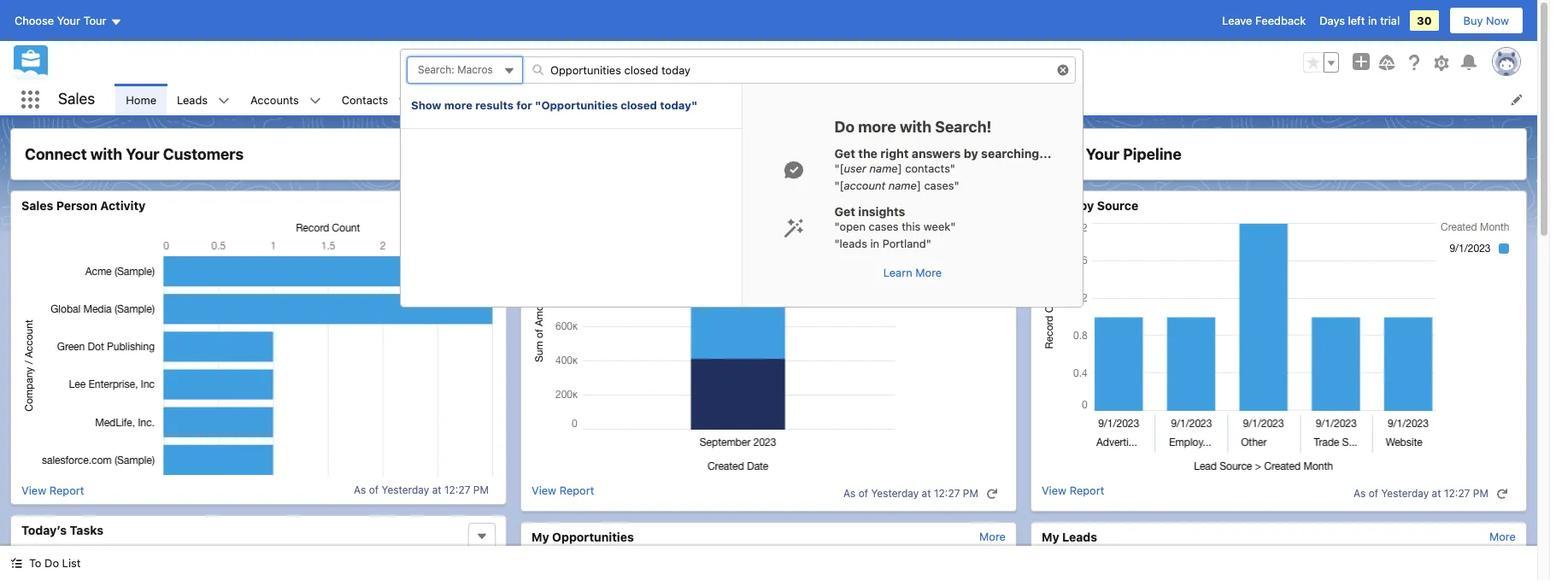 Task type: locate. For each thing, give the bounding box(es) containing it.
1 vertical spatial more
[[858, 118, 896, 136]]

home
[[126, 93, 156, 106]]

0 horizontal spatial with
[[90, 145, 122, 163]]

2 horizontal spatial report
[[1070, 483, 1105, 497]]

2 horizontal spatial your
[[1086, 145, 1120, 163]]

with right connect
[[90, 145, 122, 163]]

my inside my leads link
[[1042, 530, 1060, 544]]

1 vertical spatial sales
[[21, 198, 53, 213]]

today's tasks
[[21, 523, 103, 537]]

name down contacts"
[[889, 178, 917, 192]]

accounts link
[[240, 84, 309, 115]]

in down cases
[[871, 236, 880, 250]]

as for my leads
[[1354, 487, 1366, 500]]

group
[[1303, 52, 1339, 73]]

1 more link from the left
[[980, 530, 1006, 543]]

leave
[[1222, 14, 1253, 27]]

2 horizontal spatial view
[[1042, 483, 1067, 497]]

view up my leads
[[1042, 483, 1067, 497]]

1 horizontal spatial ]
[[917, 178, 921, 192]]

activity
[[100, 198, 146, 213]]

by down 'search!'
[[964, 146, 978, 161]]

more right show
[[444, 98, 473, 112]]

0 horizontal spatial more link
[[980, 530, 1006, 543]]

1 horizontal spatial 12:​27
[[934, 487, 960, 500]]

text default image inside accounts list item
[[309, 95, 321, 107]]

by
[[964, 146, 978, 161], [1080, 198, 1094, 213]]

] down 'right'
[[898, 162, 902, 175]]

2 horizontal spatial pm
[[1473, 487, 1489, 500]]

yesterday for my opportunities
[[871, 487, 919, 500]]

2 horizontal spatial of
[[1369, 487, 1379, 500]]

0 horizontal spatial view
[[21, 483, 46, 497]]

0 horizontal spatial do
[[45, 556, 59, 570]]

0 horizontal spatial more
[[980, 530, 1006, 543]]

do up user
[[835, 118, 855, 136]]

1 horizontal spatial of
[[859, 487, 869, 500]]

days
[[1320, 14, 1345, 27]]

your inside popup button
[[57, 14, 80, 27]]

None text field
[[407, 56, 523, 84]]

closed left today"
[[621, 98, 657, 112]]

view for build your pipeline
[[1042, 483, 1067, 497]]

opportunities inside button
[[646, 56, 717, 69]]

0 vertical spatial closed
[[720, 56, 754, 69]]

0 vertical spatial opportunities
[[646, 56, 717, 69]]

more
[[444, 98, 473, 112], [858, 118, 896, 136]]

2 my from the left
[[1042, 530, 1060, 544]]

source
[[1097, 198, 1139, 213]]

do more with search!
[[835, 118, 992, 136]]

1 horizontal spatial do
[[835, 118, 855, 136]]

view report for connect
[[21, 483, 84, 497]]

more link for opportunities
[[980, 530, 1006, 543]]

1 horizontal spatial as of yesterday at 12:​27 pm
[[844, 487, 979, 500]]

my opportunities link
[[532, 530, 634, 544]]

1 horizontal spatial more
[[1490, 530, 1516, 543]]

your
[[57, 14, 80, 27], [126, 145, 160, 163], [1086, 145, 1120, 163]]

2 horizontal spatial yesterday
[[1382, 487, 1429, 500]]

by inside get the right answers by searching... "[ user name ] contacts" "[ account name ] cases"
[[964, 146, 978, 161]]

view up today's
[[21, 483, 46, 497]]

0 horizontal spatial view report link
[[21, 483, 84, 497]]

as of yesterday at 12:​27 pm for my leads
[[1354, 487, 1489, 500]]

opportunities inside list item
[[431, 93, 502, 106]]

1 view report from the left
[[21, 483, 84, 497]]

accounts
[[251, 93, 299, 106]]

1 horizontal spatial view
[[532, 483, 557, 497]]

3 view report link from the left
[[1042, 483, 1105, 504]]

1 horizontal spatial pm
[[963, 487, 979, 500]]

2 more from the left
[[1490, 530, 1516, 543]]

2 vertical spatial opportunities
[[552, 530, 634, 544]]

2 more link from the left
[[1490, 530, 1516, 543]]

2 horizontal spatial at
[[1432, 487, 1442, 500]]

0 horizontal spatial your
[[57, 14, 80, 27]]

"[ down user
[[835, 178, 844, 192]]

12:​27
[[444, 484, 471, 497], [934, 487, 960, 500], [1444, 487, 1471, 500]]

3 view report from the left
[[1042, 483, 1105, 497]]

0 horizontal spatial more
[[444, 98, 473, 112]]

report up my opportunities
[[560, 483, 594, 497]]

0 horizontal spatial report
[[49, 483, 84, 497]]

in right "left"
[[1368, 14, 1378, 27]]

0 horizontal spatial sales
[[21, 198, 53, 213]]

view report link up today's
[[21, 483, 84, 497]]

get inside get the right answers by searching... "[ user name ] contacts" "[ account name ] cases"
[[835, 146, 856, 161]]

pm
[[473, 484, 489, 497], [963, 487, 979, 500], [1473, 487, 1489, 500]]

report for build
[[1070, 483, 1105, 497]]

report
[[49, 483, 84, 497], [560, 483, 594, 497], [1070, 483, 1105, 497]]

answers
[[912, 146, 961, 161]]

2 get from the top
[[835, 204, 856, 219]]

buy now
[[1464, 14, 1509, 27]]

12:​27 for my leads
[[1444, 487, 1471, 500]]

more for leads
[[1490, 530, 1516, 543]]

view report link for connect with your customers
[[21, 483, 84, 497]]

leads for leads by source
[[1042, 198, 1077, 213]]

text default image
[[399, 95, 411, 107], [784, 160, 804, 180], [784, 218, 804, 238], [1497, 488, 1509, 500], [10, 558, 22, 570]]

opportunities link
[[421, 84, 512, 115]]

0 horizontal spatial ]
[[898, 162, 902, 175]]

at
[[432, 484, 442, 497], [922, 487, 931, 500], [1432, 487, 1442, 500]]

text default image for accounts
[[309, 95, 321, 107]]

get for get the right answers by searching...
[[835, 146, 856, 161]]

get up "open at the top right of page
[[835, 204, 856, 219]]

leads
[[177, 93, 208, 106], [1042, 198, 1077, 213], [1063, 530, 1098, 544]]

view report link
[[21, 483, 84, 497], [532, 483, 594, 504], [1042, 483, 1105, 504]]

1 horizontal spatial view report
[[532, 483, 594, 497]]

show more results for "opportunities closed today"
[[411, 98, 698, 112]]

text default image for leads
[[218, 95, 230, 107]]

more up 'the'
[[858, 118, 896, 136]]

1 vertical spatial do
[[45, 556, 59, 570]]

1 horizontal spatial opportunities
[[552, 530, 634, 544]]

your for choose
[[57, 14, 80, 27]]

0 vertical spatial with
[[900, 118, 932, 136]]

this
[[902, 220, 921, 233]]

1 horizontal spatial text default image
[[309, 95, 321, 107]]

user
[[844, 162, 867, 175]]

more
[[980, 530, 1006, 543], [1490, 530, 1516, 543]]

1 vertical spatial name
[[889, 178, 917, 192]]

12:​27 for my opportunities
[[934, 487, 960, 500]]

0 vertical spatial "[
[[835, 162, 844, 175]]

name down 'right'
[[870, 162, 898, 175]]

1 horizontal spatial report
[[560, 483, 594, 497]]

searching...
[[981, 146, 1052, 161]]

to do list button
[[0, 546, 91, 580]]

contacts"
[[905, 162, 956, 175]]

of for my opportunities
[[859, 487, 869, 500]]

get
[[835, 146, 856, 161], [835, 204, 856, 219]]

view report up today's
[[21, 483, 84, 497]]

0 vertical spatial sales
[[58, 90, 95, 108]]

more link
[[980, 530, 1006, 543], [1490, 530, 1516, 543]]

view report up my opportunities
[[532, 483, 594, 497]]

my for my opportunities
[[532, 530, 549, 544]]

0 horizontal spatial at
[[432, 484, 442, 497]]

0 horizontal spatial in
[[871, 236, 880, 250]]

0 horizontal spatial by
[[964, 146, 978, 161]]

1 report from the left
[[49, 483, 84, 497]]

trial
[[1381, 14, 1400, 27]]

list
[[116, 84, 1538, 115]]

more link for leads
[[1490, 530, 1516, 543]]

1 vertical spatial leads
[[1042, 198, 1077, 213]]

1 horizontal spatial sales
[[58, 90, 95, 108]]

1 horizontal spatial yesterday
[[871, 487, 919, 500]]

your right build at the top of the page
[[1086, 145, 1120, 163]]

view report up my leads
[[1042, 483, 1105, 497]]

closed
[[720, 56, 754, 69], [621, 98, 657, 112]]

1 horizontal spatial as
[[844, 487, 856, 500]]

more for results
[[444, 98, 473, 112]]

your left tour
[[57, 14, 80, 27]]

Search... search field
[[522, 56, 1076, 84]]

do right to
[[45, 556, 59, 570]]

name
[[870, 162, 898, 175], [889, 178, 917, 192]]

"[
[[835, 162, 844, 175], [835, 178, 844, 192]]

2 horizontal spatial view report link
[[1042, 483, 1105, 504]]

view up my opportunities
[[532, 483, 557, 497]]

closed left today
[[720, 56, 754, 69]]

0 vertical spatial get
[[835, 146, 856, 161]]

0 horizontal spatial view report
[[21, 483, 84, 497]]

0 horizontal spatial text default image
[[218, 95, 230, 107]]

2 horizontal spatial 12:​27
[[1444, 487, 1471, 500]]

in
[[1368, 14, 1378, 27], [871, 236, 880, 250]]

1 horizontal spatial my
[[1042, 530, 1060, 544]]

sales left person
[[21, 198, 53, 213]]

1 horizontal spatial at
[[922, 487, 931, 500]]

get inside get insights "open cases this week" "leads in portland"
[[835, 204, 856, 219]]

2 horizontal spatial as
[[1354, 487, 1366, 500]]

2 horizontal spatial as of yesterday at 12:​27 pm
[[1354, 487, 1489, 500]]

with up answers
[[900, 118, 932, 136]]

of
[[369, 484, 379, 497], [859, 487, 869, 500], [1369, 487, 1379, 500]]

your down home
[[126, 145, 160, 163]]

"leads
[[835, 236, 868, 250]]

1 vertical spatial "[
[[835, 178, 844, 192]]

sales up connect
[[58, 90, 95, 108]]

accounts list item
[[240, 84, 331, 115]]

report up today's tasks
[[49, 483, 84, 497]]

calendar
[[545, 93, 591, 106]]

view report link for build your pipeline
[[1042, 483, 1105, 504]]

0 vertical spatial by
[[964, 146, 978, 161]]

3 view from the left
[[1042, 483, 1067, 497]]

dashboards list item
[[695, 84, 800, 115]]

1 horizontal spatial more
[[858, 118, 896, 136]]

opportunities
[[646, 56, 717, 69], [431, 93, 502, 106], [552, 530, 634, 544]]

1 view from the left
[[21, 483, 46, 497]]

1 get from the top
[[835, 146, 856, 161]]

1 vertical spatial by
[[1080, 198, 1094, 213]]

0 horizontal spatial opportunities
[[431, 93, 502, 106]]

1 horizontal spatial view report link
[[532, 483, 594, 504]]

0 horizontal spatial 12:​27
[[444, 484, 471, 497]]

2 horizontal spatial view report
[[1042, 483, 1105, 497]]

text default image inside contacts list item
[[399, 95, 411, 107]]

leads inside list item
[[177, 93, 208, 106]]

at for my opportunities
[[922, 487, 931, 500]]

0 vertical spatial do
[[835, 118, 855, 136]]

as for my opportunities
[[844, 487, 856, 500]]

1 horizontal spatial closed
[[720, 56, 754, 69]]

by left "source"
[[1080, 198, 1094, 213]]

"opportunities
[[535, 98, 618, 112]]

0 vertical spatial leads
[[177, 93, 208, 106]]

contacts list item
[[331, 84, 421, 115]]

report up my leads
[[1070, 483, 1105, 497]]

2 horizontal spatial opportunities
[[646, 56, 717, 69]]

as of yesterday at 12:​27 pm
[[354, 484, 489, 497], [844, 487, 979, 500], [1354, 487, 1489, 500]]

] down contacts"
[[917, 178, 921, 192]]

insights
[[858, 204, 906, 219]]

opportunities list item
[[421, 84, 534, 115]]

today
[[757, 56, 786, 69]]

view for connect with your customers
[[21, 483, 46, 497]]

more for with
[[858, 118, 896, 136]]

text default image
[[218, 95, 230, 107], [309, 95, 321, 107], [986, 488, 998, 500]]

1 vertical spatial get
[[835, 204, 856, 219]]

1 vertical spatial opportunities
[[431, 93, 502, 106]]

2 view report from the left
[[532, 483, 594, 497]]

0 vertical spatial more
[[444, 98, 473, 112]]

report for connect
[[49, 483, 84, 497]]

1 my from the left
[[532, 530, 549, 544]]

pipeline
[[1123, 145, 1182, 163]]

build your pipeline
[[1045, 145, 1182, 163]]

0 horizontal spatial closed
[[621, 98, 657, 112]]

my inside my opportunities link
[[532, 530, 549, 544]]

1 view report link from the left
[[21, 483, 84, 497]]

sync up (sample) link
[[21, 557, 496, 580], [59, 559, 152, 572]]

as
[[354, 484, 366, 497], [844, 487, 856, 500], [1354, 487, 1366, 500]]

0 horizontal spatial as
[[354, 484, 366, 497]]

text default image inside 'leads' list item
[[218, 95, 230, 107]]

view report link up my leads
[[1042, 483, 1105, 504]]

]
[[898, 162, 902, 175], [917, 178, 921, 192]]

view report
[[21, 483, 84, 497], [532, 483, 594, 497], [1042, 483, 1105, 497]]

cases"
[[924, 178, 960, 192]]

1 vertical spatial ]
[[917, 178, 921, 192]]

3 report from the left
[[1070, 483, 1105, 497]]

get up user
[[835, 146, 856, 161]]

1 horizontal spatial in
[[1368, 14, 1378, 27]]

my
[[532, 530, 549, 544], [1042, 530, 1060, 544]]

1 horizontal spatial more link
[[1490, 530, 1516, 543]]

do inside to do list button
[[45, 556, 59, 570]]

0 horizontal spatial my
[[532, 530, 549, 544]]

"[ up "account"
[[835, 162, 844, 175]]

sales for sales person activity
[[21, 198, 53, 213]]

1 vertical spatial in
[[871, 236, 880, 250]]

leads link
[[167, 84, 218, 115]]

yesterday
[[382, 484, 429, 497], [871, 487, 919, 500], [1382, 487, 1429, 500]]

view report link up my opportunities
[[532, 483, 594, 504]]

1 more from the left
[[980, 530, 1006, 543]]

as of yesterday at 12:​27 pm for my opportunities
[[844, 487, 979, 500]]

leads by source
[[1042, 198, 1139, 213]]

2 report from the left
[[560, 483, 594, 497]]

cases
[[869, 220, 899, 233]]



Task type: vqa. For each thing, say whether or not it's contained in the screenshot.
the rightmost more
yes



Task type: describe. For each thing, give the bounding box(es) containing it.
dashboards link
[[695, 84, 777, 115]]

right
[[881, 146, 909, 161]]

left
[[1348, 14, 1365, 27]]

leads list item
[[167, 84, 240, 115]]

1 vertical spatial with
[[90, 145, 122, 163]]

week"
[[924, 220, 956, 233]]

now
[[1486, 14, 1509, 27]]

in inside get insights "open cases this week" "leads in portland"
[[871, 236, 880, 250]]

choose your tour
[[15, 14, 106, 27]]

leave feedback
[[1222, 14, 1306, 27]]

pm for my leads
[[1473, 487, 1489, 500]]

connect
[[25, 145, 87, 163]]

my leads link
[[1042, 530, 1098, 544]]

at for my leads
[[1432, 487, 1442, 500]]

30
[[1417, 14, 1432, 27]]

1 horizontal spatial by
[[1080, 198, 1094, 213]]

get for get insights
[[835, 204, 856, 219]]

1 horizontal spatial your
[[126, 145, 160, 163]]

get the right answers by searching... "[ user name ] contacts" "[ account name ] cases"
[[835, 146, 1052, 192]]

dashboards
[[705, 93, 767, 106]]

today"
[[660, 98, 698, 112]]

1 vertical spatial closed
[[621, 98, 657, 112]]

days left in trial
[[1320, 14, 1400, 27]]

more for opportunities
[[980, 530, 1006, 543]]

choose
[[15, 14, 54, 27]]

connect with your customers
[[25, 145, 244, 163]]

0 horizontal spatial pm
[[473, 484, 489, 497]]

build
[[1045, 145, 1083, 163]]

2 horizontal spatial text default image
[[986, 488, 998, 500]]

opportunities for events:
[[646, 56, 717, 69]]

my leads
[[1042, 530, 1098, 544]]

contacts link
[[331, 84, 399, 115]]

0 horizontal spatial of
[[369, 484, 379, 497]]

events: opportunities closed today
[[605, 56, 786, 69]]

leads for leads
[[177, 93, 208, 106]]

portland"
[[883, 236, 932, 250]]

my for my leads
[[1042, 530, 1060, 544]]

0 vertical spatial ]
[[898, 162, 902, 175]]

today's
[[21, 523, 67, 537]]

2 view report link from the left
[[532, 483, 594, 504]]

choose your tour button
[[14, 7, 123, 34]]

opportunities for my
[[552, 530, 634, 544]]

events:
[[605, 56, 643, 69]]

for
[[516, 98, 532, 112]]

contacts
[[342, 93, 388, 106]]

2 "[ from the top
[[835, 178, 844, 192]]

calendar list item
[[534, 84, 624, 115]]

tasks
[[70, 523, 103, 537]]

sync up (sample)
[[59, 559, 152, 572]]

list containing home
[[116, 84, 1538, 115]]

forecasts
[[634, 93, 684, 106]]

leave feedback link
[[1222, 14, 1306, 27]]

sales for sales
[[58, 90, 95, 108]]

results
[[475, 98, 514, 112]]

0 vertical spatial in
[[1368, 14, 1378, 27]]

get insights "open cases this week" "leads in portland"
[[835, 204, 956, 250]]

list
[[62, 556, 81, 570]]

(sample)
[[105, 559, 152, 572]]

calendar link
[[534, 84, 601, 115]]

sales person activity
[[21, 198, 146, 213]]

feedback
[[1256, 14, 1306, 27]]

buy now button
[[1449, 7, 1524, 34]]

of for my leads
[[1369, 487, 1379, 500]]

0 vertical spatial name
[[870, 162, 898, 175]]

tour
[[83, 14, 106, 27]]

forecasts link
[[624, 84, 695, 115]]

0 horizontal spatial as of yesterday at 12:​27 pm
[[354, 484, 489, 497]]

your for build
[[1086, 145, 1120, 163]]

2 view from the left
[[532, 483, 557, 497]]

to
[[29, 556, 41, 570]]

closed inside events: opportunities closed today button
[[720, 56, 754, 69]]

show
[[411, 98, 441, 112]]

my opportunities
[[532, 530, 634, 544]]

customers
[[163, 145, 244, 163]]

the
[[858, 146, 878, 161]]

view report for build
[[1042, 483, 1105, 497]]

up
[[88, 559, 102, 572]]

"open
[[835, 220, 866, 233]]

sync
[[59, 559, 85, 572]]

1 "[ from the top
[[835, 162, 844, 175]]

1 horizontal spatial with
[[900, 118, 932, 136]]

events: opportunities closed today button
[[571, 49, 913, 76]]

person
[[56, 198, 97, 213]]

text default image inside to do list button
[[10, 558, 22, 570]]

0 horizontal spatial yesterday
[[382, 484, 429, 497]]

yesterday for my leads
[[1382, 487, 1429, 500]]

2 vertical spatial leads
[[1063, 530, 1098, 544]]

pm for my opportunities
[[963, 487, 979, 500]]

buy
[[1464, 14, 1483, 27]]

home link
[[116, 84, 167, 115]]

to do list
[[29, 556, 81, 570]]

account
[[844, 178, 886, 192]]

search!
[[935, 118, 992, 136]]



